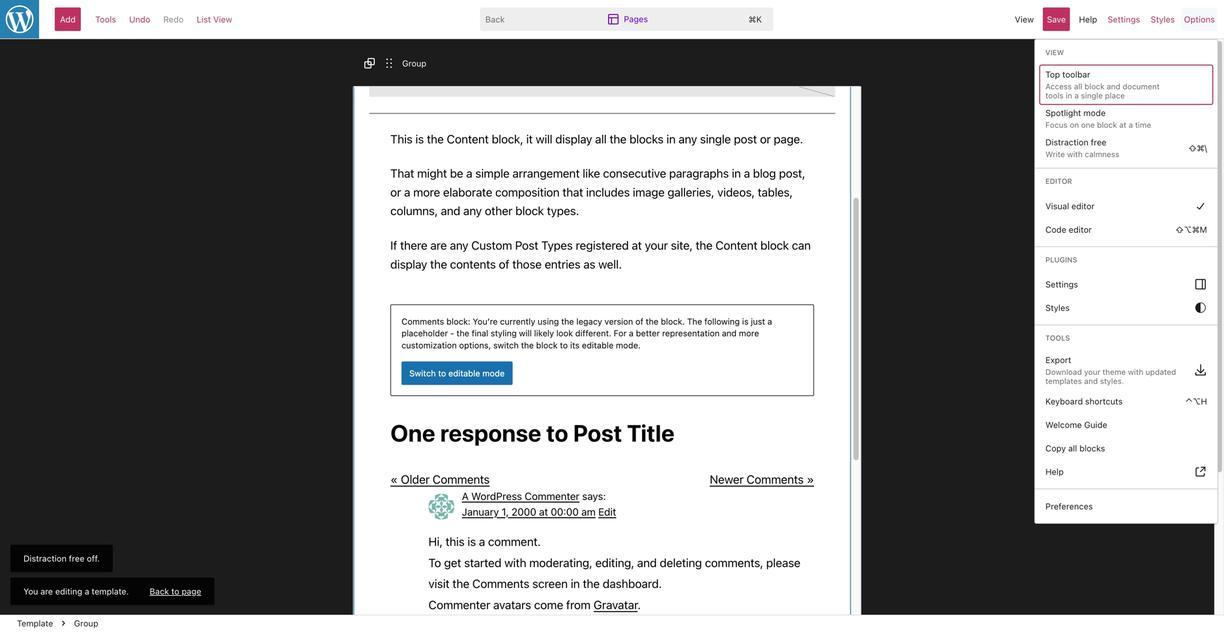 Task type: describe. For each thing, give the bounding box(es) containing it.
preferences
[[1046, 502, 1094, 511]]

spotlight mode focus on one block at a time
[[1046, 108, 1152, 129]]

⌃⌥h
[[1186, 397, 1208, 406]]

mode
[[1084, 108, 1107, 118]]

copy
[[1046, 444, 1067, 453]]

access
[[1046, 82, 1073, 91]]

plugins
[[1046, 256, 1078, 264]]

group inside block breadcrumb list
[[74, 619, 98, 628]]

calmness
[[1086, 150, 1120, 159]]

distraction free off.
[[23, 554, 100, 564]]

visual editor
[[1046, 201, 1095, 211]]

page
[[182, 587, 201, 596]]

tools group
[[1041, 351, 1213, 484]]

tools
[[1046, 334, 1071, 343]]

top toolbar access all block and document tools in a single place
[[1046, 69, 1161, 100]]

help link
[[1041, 460, 1213, 484]]

time
[[1136, 120, 1152, 129]]

drag image
[[382, 55, 397, 71]]

theme
[[1103, 368, 1127, 377]]

a inside "spotlight mode focus on one block at a time"
[[1129, 120, 1134, 129]]

are
[[40, 587, 53, 596]]

block inside top toolbar access all block and document tools in a single place
[[1085, 82, 1105, 91]]

one
[[1082, 120, 1096, 129]]

updated
[[1146, 368, 1177, 377]]

guide
[[1085, 420, 1108, 430]]

distraction for distraction free off.
[[23, 554, 67, 564]]

styles button
[[1041, 296, 1213, 320]]

all inside copy all blocks 'button'
[[1069, 444, 1078, 453]]

your
[[1085, 368, 1101, 377]]

off.
[[87, 554, 100, 564]]

tools
[[1046, 91, 1064, 100]]

in
[[1067, 91, 1073, 100]]

at
[[1120, 120, 1127, 129]]

back for back
[[486, 14, 505, 24]]

⇧⌘\
[[1189, 143, 1208, 153]]

single
[[1082, 91, 1104, 100]]

keyboard shortcuts
[[1046, 397, 1123, 406]]

right image for styles
[[1194, 277, 1209, 292]]

0 vertical spatial group
[[402, 58, 427, 68]]

group button
[[402, 48, 427, 79]]

site icon image
[[0, 0, 40, 40]]

2 vertical spatial a
[[85, 587, 89, 596]]

with inside "export download your theme with updated templates and styles."
[[1129, 368, 1144, 377]]

visual editor button
[[1041, 194, 1213, 218]]

editing
[[55, 587, 82, 596]]

template.
[[92, 587, 129, 596]]

you are editing a template.
[[23, 587, 129, 596]]



Task type: vqa. For each thing, say whether or not it's contained in the screenshot.
'shortcuts'
yes



Task type: locate. For each thing, give the bounding box(es) containing it.
free inside the distraction free write with calmness
[[1092, 137, 1107, 147]]

right image for help
[[1194, 464, 1209, 480]]

with inside the distraction free write with calmness
[[1068, 150, 1083, 159]]

0 vertical spatial editor
[[1072, 201, 1095, 211]]

0 horizontal spatial free
[[69, 554, 85, 564]]

editor group
[[1041, 194, 1213, 241]]

save
[[1048, 14, 1067, 24]]

save button
[[1044, 8, 1071, 31]]

1 vertical spatial and
[[1085, 377, 1099, 386]]

and inside "export download your theme with updated templates and styles."
[[1085, 377, 1099, 386]]

block breadcrumb list
[[0, 616, 115, 631]]

block
[[1085, 82, 1105, 91], [1098, 120, 1118, 129]]

settings
[[1046, 280, 1079, 289]]

all
[[1075, 82, 1083, 91], [1069, 444, 1078, 453]]

distraction inside "button"
[[23, 554, 67, 564]]

right image
[[1194, 198, 1209, 214], [1194, 300, 1209, 316], [1194, 464, 1209, 480]]

1 right image from the top
[[1194, 277, 1209, 292]]

1 vertical spatial distraction
[[23, 554, 67, 564]]

right image inside visual editor "button"
[[1194, 198, 1209, 214]]

1 vertical spatial right image
[[1194, 300, 1209, 316]]

styles
[[1046, 303, 1070, 313]]

free for distraction free off.
[[69, 554, 85, 564]]

back for back to page
[[150, 587, 169, 596]]

0 horizontal spatial group
[[74, 619, 98, 628]]

copy all blocks
[[1046, 444, 1106, 453]]

right image down "⇧⌥⌘m"
[[1194, 277, 1209, 292]]

editor top bar region
[[0, 0, 1225, 39]]

distraction
[[1046, 137, 1089, 147], [23, 554, 67, 564]]

back to page button
[[150, 586, 201, 597]]

visual
[[1046, 201, 1070, 211]]

2 horizontal spatial a
[[1129, 120, 1134, 129]]

template button
[[12, 616, 58, 631]]

right image inside settings button
[[1194, 277, 1209, 292]]

1 vertical spatial editor
[[1069, 225, 1093, 234]]

editor for code editor
[[1069, 225, 1093, 234]]

2 right image from the top
[[1194, 363, 1209, 378]]

0 horizontal spatial distraction
[[23, 554, 67, 564]]

templates
[[1046, 377, 1083, 386]]

a inside top toolbar access all block and document tools in a single place
[[1075, 91, 1080, 100]]

1 vertical spatial right image
[[1194, 363, 1209, 378]]

document
[[1123, 82, 1161, 91]]

shortcuts
[[1086, 397, 1123, 406]]

1 vertical spatial a
[[1129, 120, 1134, 129]]

styles.
[[1101, 377, 1125, 386]]

to
[[171, 587, 179, 596]]

right image inside "tools" group
[[1194, 363, 1209, 378]]

top
[[1046, 69, 1061, 79]]

export
[[1046, 355, 1072, 365]]

editor
[[1046, 177, 1073, 186]]

1 vertical spatial free
[[69, 554, 85, 564]]

free inside "button"
[[69, 554, 85, 564]]

0 horizontal spatial back
[[150, 587, 169, 596]]

plugins group
[[1041, 273, 1213, 320]]

0 horizontal spatial a
[[85, 587, 89, 596]]

1 vertical spatial back
[[150, 587, 169, 596]]

1 horizontal spatial distraction
[[1046, 137, 1089, 147]]

blocks
[[1080, 444, 1106, 453]]

distraction up write
[[1046, 137, 1089, 147]]

distraction for distraction free write with calmness
[[1046, 137, 1089, 147]]

code editor
[[1046, 225, 1093, 234]]

0 vertical spatial and
[[1108, 82, 1121, 91]]

you
[[23, 587, 38, 596]]

group
[[402, 58, 427, 68], [74, 619, 98, 628]]

1 horizontal spatial with
[[1129, 368, 1144, 377]]

with right 'theme'
[[1129, 368, 1144, 377]]

group right drag image at the left top
[[402, 58, 427, 68]]

template
[[17, 619, 53, 628]]

1 horizontal spatial back
[[486, 14, 505, 24]]

place
[[1106, 91, 1126, 100]]

1 right image from the top
[[1194, 198, 1209, 214]]

1 horizontal spatial free
[[1092, 137, 1107, 147]]

1 horizontal spatial a
[[1075, 91, 1080, 100]]

editor
[[1072, 201, 1095, 211], [1069, 225, 1093, 234]]

right image for styles
[[1194, 300, 1209, 316]]

0 vertical spatial right image
[[1194, 198, 1209, 214]]

and right single
[[1108, 82, 1121, 91]]

all inside top toolbar access all block and document tools in a single place
[[1075, 82, 1083, 91]]

toolbar
[[1063, 69, 1091, 79]]

free for distraction free write with calmness
[[1092, 137, 1107, 147]]

back to page
[[150, 587, 201, 596]]

0 vertical spatial right image
[[1194, 277, 1209, 292]]

free
[[1092, 137, 1107, 147], [69, 554, 85, 564]]

group down you are editing a template.
[[74, 619, 98, 628]]

back
[[486, 14, 505, 24], [150, 587, 169, 596]]

with
[[1068, 150, 1083, 159], [1129, 368, 1144, 377]]

preferences button
[[1041, 495, 1213, 518]]

0 horizontal spatial and
[[1085, 377, 1099, 386]]

back button
[[481, 8, 513, 31]]

right image for visual editor
[[1194, 198, 1209, 214]]

1 horizontal spatial group
[[402, 58, 427, 68]]

0 vertical spatial with
[[1068, 150, 1083, 159]]

help
[[1046, 467, 1064, 477]]

editor right code
[[1069, 225, 1093, 234]]

1 horizontal spatial and
[[1108, 82, 1121, 91]]

pages
[[624, 14, 648, 24]]

3 right image from the top
[[1194, 464, 1209, 480]]

welcome guide
[[1046, 420, 1108, 430]]

a right in
[[1075, 91, 1080, 100]]

block inside "spotlight mode focus on one block at a time"
[[1098, 120, 1118, 129]]

editor right visual
[[1072, 201, 1095, 211]]

0 vertical spatial a
[[1075, 91, 1080, 100]]

2 right image from the top
[[1194, 300, 1209, 316]]

editor inside "button"
[[1072, 201, 1095, 211]]

back inside back button
[[486, 14, 505, 24]]

block down the toolbar
[[1085, 82, 1105, 91]]

0 horizontal spatial with
[[1068, 150, 1083, 159]]

welcome guide button
[[1041, 413, 1213, 437]]

and left styles.
[[1085, 377, 1099, 386]]

right image inside help "link"
[[1194, 464, 1209, 480]]

right image
[[1194, 277, 1209, 292], [1194, 363, 1209, 378]]

settings button
[[1041, 273, 1213, 296]]

code
[[1046, 225, 1067, 234]]

export download your theme with updated templates and styles.
[[1046, 355, 1177, 386]]

0 vertical spatial distraction
[[1046, 137, 1089, 147]]

block left 'at'
[[1098, 120, 1118, 129]]

right image for keyboard shortcuts
[[1194, 363, 1209, 378]]

right image up ⌃⌥h
[[1194, 363, 1209, 378]]

keyboard
[[1046, 397, 1084, 406]]

a
[[1075, 91, 1080, 100], [1129, 120, 1134, 129], [85, 587, 89, 596]]

and inside top toolbar access all block and document tools in a single place
[[1108, 82, 1121, 91]]

⇧⌥⌘m
[[1176, 225, 1208, 234]]

welcome
[[1046, 420, 1083, 430]]

and
[[1108, 82, 1121, 91], [1085, 377, 1099, 386]]

0 vertical spatial block
[[1085, 82, 1105, 91]]

free up calmness
[[1092, 137, 1107, 147]]

distraction inside the distraction free write with calmness
[[1046, 137, 1089, 147]]

0 vertical spatial all
[[1075, 82, 1083, 91]]

options menu
[[1036, 40, 1218, 524]]

a right 'at'
[[1129, 120, 1134, 129]]

2 vertical spatial right image
[[1194, 464, 1209, 480]]

on
[[1071, 120, 1080, 129]]

focus
[[1046, 120, 1068, 129]]

1 vertical spatial all
[[1069, 444, 1078, 453]]

all down the toolbar
[[1075, 82, 1083, 91]]

write
[[1046, 150, 1066, 159]]

all right the copy
[[1069, 444, 1078, 453]]

view group
[[1041, 65, 1213, 163]]

right image inside styles button
[[1194, 300, 1209, 316]]

editor for visual editor
[[1072, 201, 1095, 211]]

0 vertical spatial free
[[1092, 137, 1107, 147]]

distraction free off. button
[[10, 545, 113, 573]]

download
[[1046, 368, 1083, 377]]

with right write
[[1068, 150, 1083, 159]]

0 vertical spatial back
[[486, 14, 505, 24]]

view
[[1046, 48, 1065, 57]]

back inside back to page button
[[150, 587, 169, 596]]

1 vertical spatial group
[[74, 619, 98, 628]]

1 vertical spatial with
[[1129, 368, 1144, 377]]

spotlight
[[1046, 108, 1082, 118]]

distraction up are
[[23, 554, 67, 564]]

free left off.
[[69, 554, 85, 564]]

a right editing at the bottom left of page
[[85, 587, 89, 596]]

1 vertical spatial block
[[1098, 120, 1118, 129]]

copy all blocks button
[[1041, 437, 1213, 460]]

⌘k
[[749, 14, 762, 24]]

distraction free write with calmness
[[1046, 137, 1120, 159]]



